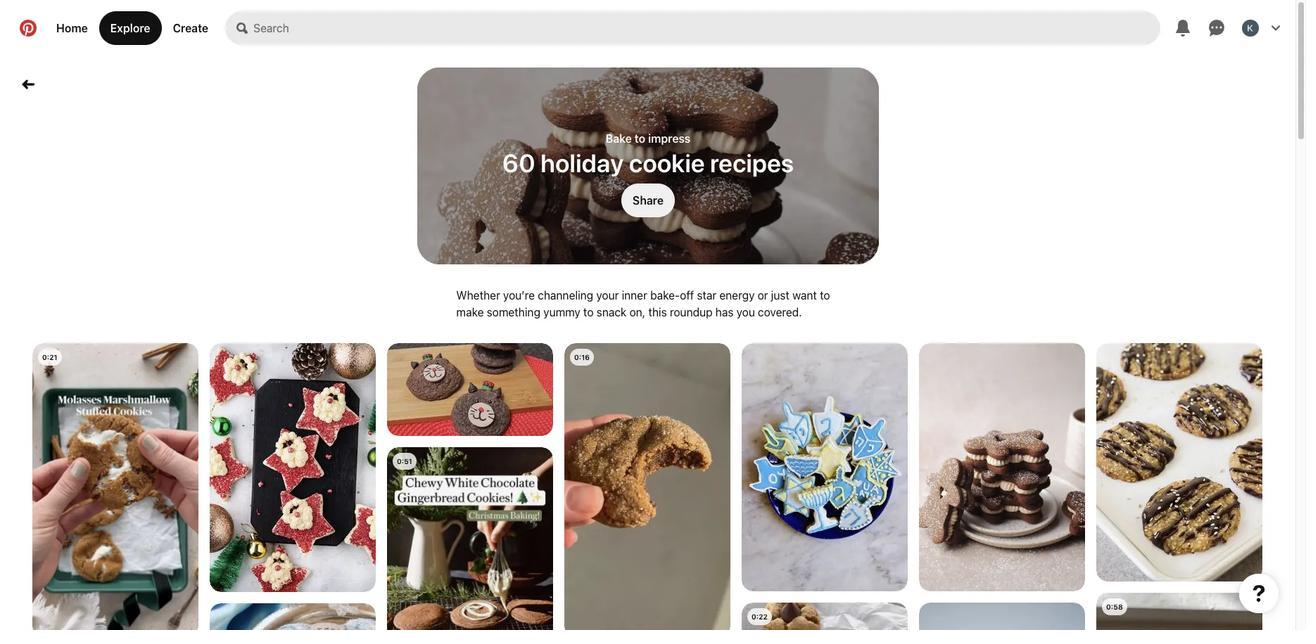 Task type: vqa. For each thing, say whether or not it's contained in the screenshot.
Create
yes



Task type: describe. For each thing, give the bounding box(es) containing it.
whether
[[457, 289, 500, 302]]

60 holiday cookie recipes image
[[417, 68, 879, 265]]

this contains an image of: sparkling sugarplum cranberry cookies image
[[919, 603, 1085, 631]]

star
[[697, 289, 717, 302]]

bake to impress 60 holiday cookie recipes
[[502, 132, 794, 178]]

energy
[[720, 289, 755, 302]]

0 horizontal spatial to
[[584, 306, 594, 319]]

create
[[173, 22, 208, 34]]

holiday
[[540, 147, 624, 178]]

celebrating kwanzaa? don't do it without these kwanzaa cats. image
[[387, 344, 553, 436]]

roundup
[[670, 306, 713, 319]]

benne or sesame seeds  were brought to america by west african slaves and they were used to enhance the flavors of foods or used as a thickening agent.  african slaves believed the seeds to be good luck. they are a staple dessert for many people in "low country" south carolina. they are often served during kwanzaa as well. crisp, chewy, nutty and caramelized benne or sesame wafer/cookies are perfect for your holiday or kwanzaa celebrations.  for a more traditional type cookie, leave them plain image
[[1097, 344, 1263, 582]]

whether you're channeling your inner bake-off star energy or just want to make something yummy to snack on, this roundup has you covered.
[[457, 289, 830, 319]]

hanukkah sugar cookies - what jew wanna eat image
[[742, 344, 908, 592]]

this contains an image of: gingerbread sandwich cookies with ginger cream filling image
[[919, 344, 1085, 592]]

on,
[[630, 306, 646, 319]]

this
[[649, 306, 667, 319]]

bake-
[[650, 289, 680, 302]]

search icon image
[[237, 23, 248, 34]]

just
[[771, 289, 790, 302]]

want
[[793, 289, 817, 302]]

you
[[737, 306, 755, 319]]

something
[[487, 306, 541, 319]]

off
[[680, 289, 694, 302]]

yummy
[[544, 306, 581, 319]]

impress
[[648, 132, 690, 145]]

these chewy white chocolate gingerbread cookies are sweet, soft, and absolutely delicious! they have that classic gingerbread flavor, from the molasses and all of the cozy spices! the inside of the cookie is warm and soft, and the outside is slightly crisp; the perfect cookie for the holidays! image
[[387, 448, 553, 631]]

recipes
[[710, 147, 794, 178]]

explore link
[[99, 11, 162, 45]]

make
[[457, 306, 484, 319]]

this contains an image of: molasses marshmallow  stuffed cookies image
[[32, 344, 199, 631]]

home link
[[45, 11, 99, 45]]

60
[[502, 147, 535, 178]]

these soft and chewy gingerbread cookies have the most incredible texture and the perfect amount of spice. 3/4 cup unsalted butter, room temperature 3/4 cup light brown sugar 1/3 cup molasses 2 teaspoons pure vanilla extract 1 large egg, room temperature 2 1/3 cups all-purpose flour 1/2 teaspoon baking soda 1/4 teaspoon baking powder 2 teaspoons ground cinnamon 2 teaspoons ground ginger 1/2 teaspoon ground cloves 1/4 teaspoon ground nutmeg 1/2 teaspoon salt image
[[565, 344, 731, 631]]



Task type: locate. For each thing, give the bounding box(es) containing it.
bake
[[606, 132, 632, 145]]

home
[[56, 22, 88, 34]]

channeling
[[538, 289, 594, 302]]

covered.
[[758, 306, 802, 319]]

if you need recipes for the best cookie ideas, look no further. whether you're baking christmas cookies for a cookie exchange or just trying to get the kids in the kitchen, these blue crinkle cookies are perfect! they are delicious, easy, and unique- and they look like queen elsa herself decorated them! image
[[210, 604, 376, 631]]

1 vertical spatial to
[[820, 289, 830, 302]]

snack
[[597, 306, 627, 319]]

to right want
[[820, 289, 830, 302]]

has
[[716, 306, 734, 319]]

Search text field
[[254, 11, 1161, 45]]

share
[[632, 194, 663, 207]]

to inside bake to impress 60 holiday cookie recipes
[[634, 132, 645, 145]]

you're
[[503, 289, 535, 302]]

to
[[634, 132, 645, 145], [820, 289, 830, 302], [584, 306, 594, 319]]

to right bake
[[634, 132, 645, 145]]

2 vertical spatial to
[[584, 306, 594, 319]]

your
[[596, 289, 619, 302]]

explore
[[110, 22, 150, 34]]

or
[[758, 289, 768, 302]]

this contains an image of: the best gingerbread cookies image
[[1097, 593, 1263, 631]]

list
[[0, 344, 1296, 631]]

kendall parks image
[[1242, 20, 1259, 37]]

this contains an image of: santa cookies for christmas image
[[210, 344, 376, 593]]

share button
[[621, 183, 675, 217]]

2 horizontal spatial to
[[820, 289, 830, 302]]

0 vertical spatial to
[[634, 132, 645, 145]]

create link
[[162, 11, 220, 45]]

inner
[[622, 289, 648, 302]]

to left snack
[[584, 306, 594, 319]]

1 horizontal spatial to
[[634, 132, 645, 145]]

cookie
[[629, 147, 705, 178]]

this contains an image of: peanut kisses image
[[742, 603, 908, 631]]



